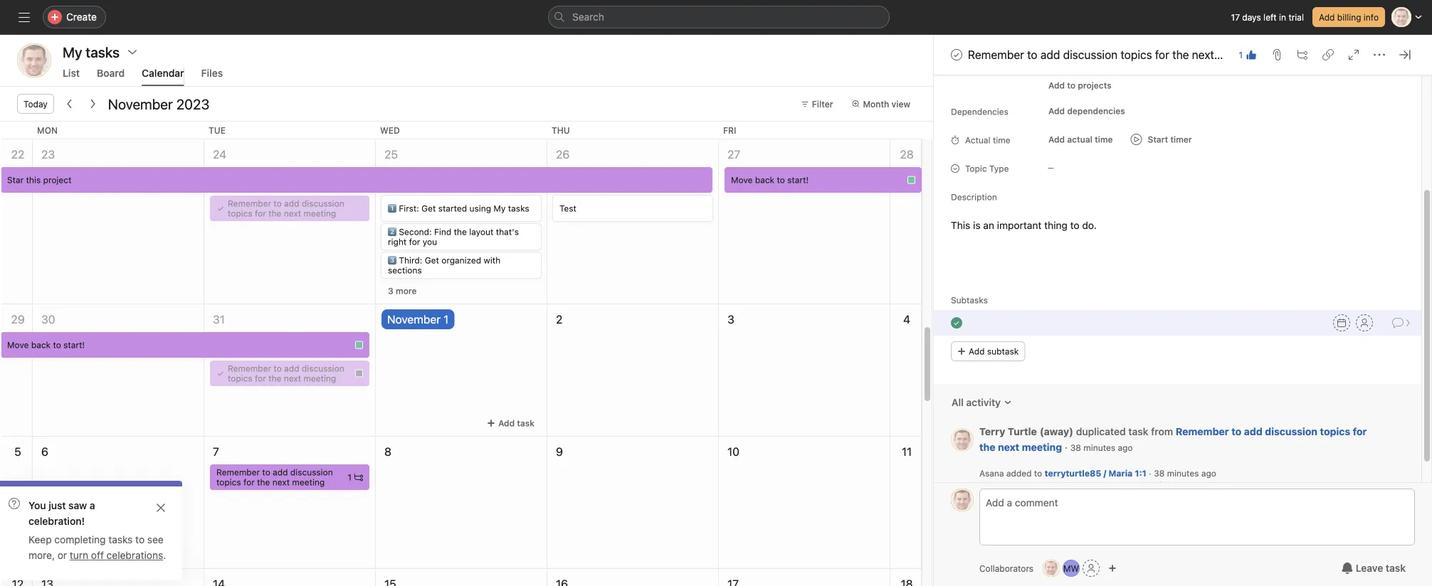 Task type: describe. For each thing, give the bounding box(es) containing it.
remember inside main content
[[1176, 426, 1229, 438]]

using
[[469, 204, 491, 214]]

9
[[556, 445, 563, 459]]

days
[[1242, 12, 1261, 22]]

28
[[900, 148, 914, 161]]

3️⃣
[[388, 256, 396, 265]]

Completed checkbox
[[948, 46, 965, 63]]

add subtask image
[[1297, 49, 1308, 60]]

maria
[[1109, 469, 1133, 479]]

add for add billing info
[[1319, 12, 1335, 22]]

in
[[1279, 12, 1286, 22]]

5
[[14, 445, 21, 459]]

billing
[[1337, 12, 1361, 22]]

to inside remember to add discussion topics for the next meeting link
[[1231, 426, 1241, 438]]

november 1
[[387, 313, 449, 326]]

add task button
[[480, 414, 541, 433]]

back for 27
[[755, 175, 774, 185]]

you
[[28, 500, 46, 512]]

for inside the 2️⃣ second: find the layout that's right for you
[[409, 237, 420, 247]]

mw
[[1063, 564, 1079, 574]]

22
[[11, 148, 24, 161]]

see
[[147, 534, 164, 546]]

second:
[[399, 227, 432, 237]]

/
[[1103, 469, 1106, 479]]

asana
[[979, 469, 1004, 479]]

add for add to projects
[[1048, 81, 1065, 91]]

task inside main content
[[1128, 426, 1148, 438]]

ago inside · 38 minutes ago
[[1118, 443, 1133, 453]]

.
[[163, 550, 166, 562]]

2 vertical spatial 1
[[348, 473, 352, 483]]

today button
[[17, 94, 54, 114]]

star this project
[[7, 175, 71, 185]]

right
[[388, 237, 407, 247]]

delete story image
[[1394, 482, 1403, 490]]

turn off celebrations button
[[70, 550, 163, 562]]

sections
[[388, 265, 422, 275]]

38 inside · 38 minutes ago
[[1070, 443, 1081, 453]]

add or remove collaborators image
[[1108, 564, 1117, 573]]

26
[[556, 148, 570, 161]]

add to projects button
[[1042, 76, 1118, 96]]

more
[[396, 286, 417, 296]]

1 vertical spatial 1
[[444, 313, 449, 326]]

month view
[[863, 99, 910, 109]]

you just saw a celebration!
[[28, 500, 95, 527]]

add task
[[498, 419, 535, 428]]

just
[[1205, 481, 1222, 491]]

minutes inside · 38 minutes ago
[[1083, 443, 1115, 453]]

expand sidebar image
[[19, 11, 30, 23]]

add for add subtask
[[969, 347, 985, 357]]

3 for 3 more
[[388, 286, 393, 296]]

topics inside main content
[[1320, 426, 1350, 438]]

description
[[1075, 481, 1120, 491]]

repeats image
[[1118, 29, 1129, 40]]

more actions for this task image
[[1374, 49, 1385, 60]]

with
[[484, 256, 501, 265]]

· left just
[[1200, 481, 1203, 491]]

completed image for completed option
[[948, 315, 965, 332]]

6
[[41, 445, 48, 459]]

difference
[[1154, 481, 1198, 491]]

close image
[[155, 502, 167, 514]]

duplicated
[[1076, 426, 1126, 438]]

more,
[[28, 550, 55, 562]]

discussion inside remember to add discussion topics for the next meeting link
[[1265, 426, 1317, 438]]

attachments: add a file to this task, remember to add discussion topics for the next meeting image
[[1271, 49, 1283, 60]]

3 more button
[[381, 281, 423, 301]]

terry for terry turtle added the description · show difference · just now
[[979, 481, 1002, 491]]

add dependencies
[[1048, 106, 1125, 116]]

keep completing tasks to see more, or
[[28, 534, 164, 562]]

show options image
[[127, 46, 138, 58]]

— button
[[1042, 158, 1127, 178]]

add actual time button
[[1042, 130, 1119, 150]]

trial
[[1289, 12, 1304, 22]]

1️⃣
[[388, 204, 396, 214]]

17
[[1231, 12, 1240, 22]]

leave task button
[[1332, 556, 1415, 581]]

add inside main content
[[1244, 426, 1262, 438]]

start! for 30
[[63, 340, 85, 350]]

27
[[727, 148, 740, 161]]

fri
[[723, 125, 736, 135]]

Completed checkbox
[[948, 315, 965, 332]]

test
[[559, 204, 576, 214]]

board link
[[97, 67, 125, 86]]

actual
[[1067, 135, 1092, 145]]

files link
[[201, 67, 223, 86]]

time inside dropdown button
[[1095, 135, 1113, 145]]

tasks inside keep completing tasks to see more, or
[[108, 534, 133, 546]]

the inside the 2️⃣ second: find the layout that's right for you
[[454, 227, 467, 237]]

add for add actual time
[[1048, 135, 1065, 145]]

move back to start! for 30
[[7, 340, 85, 350]]

add for add dependencies
[[1048, 106, 1065, 116]]

that's
[[496, 227, 519, 237]]

move back to start! for 27
[[731, 175, 809, 185]]

11
[[902, 445, 912, 459]]

add dependencies button
[[1042, 101, 1131, 121]]

completing
[[54, 534, 106, 546]]

add to projects
[[1048, 81, 1112, 91]]

search
[[572, 11, 604, 23]]

this
[[26, 175, 41, 185]]

timer
[[1170, 135, 1192, 145]]

1 vertical spatial ago
[[1201, 469, 1216, 479]]

thing
[[1044, 220, 1068, 232]]

next month image
[[87, 98, 98, 110]]

2
[[556, 313, 563, 326]]

november for november 1
[[387, 313, 441, 326]]

show
[[1128, 481, 1151, 491]]

topic type
[[965, 164, 1009, 174]]

from
[[1151, 426, 1173, 438]]

remember to add discussion topics for the next meeting inside main content
[[979, 426, 1367, 454]]

1️⃣ first: get started using my tasks
[[388, 204, 529, 214]]

asana added to terryturtle85 / maria 1:1 · 38 minutes ago
[[979, 469, 1216, 479]]



Task type: vqa. For each thing, say whether or not it's contained in the screenshot.
No Filters button
no



Task type: locate. For each thing, give the bounding box(es) containing it.
time
[[1095, 135, 1113, 145], [993, 136, 1010, 146]]

1 vertical spatial november
[[387, 313, 441, 326]]

38 up show difference button
[[1154, 469, 1165, 479]]

terry turtle (away)
[[979, 426, 1073, 438]]

a
[[90, 500, 95, 512]]

list link
[[63, 67, 80, 86]]

1 vertical spatial get
[[425, 256, 439, 265]]

layout
[[469, 227, 494, 237]]

meeting inside main content
[[1022, 442, 1062, 454]]

completed image for completed checkbox
[[948, 46, 965, 63]]

task
[[517, 419, 535, 428], [1128, 426, 1148, 438], [1386, 563, 1406, 574]]

turtle for (away)
[[1008, 426, 1037, 438]]

completed image down the subtasks
[[948, 315, 965, 332]]

left
[[1263, 12, 1277, 22]]

3 for 3
[[727, 313, 734, 326]]

main content
[[934, 0, 1421, 510]]

back
[[755, 175, 774, 185], [31, 340, 51, 350]]

2️⃣ second: find the layout that's right for you
[[388, 227, 519, 247]]

move for 27
[[731, 175, 753, 185]]

0 horizontal spatial minutes
[[1083, 443, 1115, 453]]

38 down (away)
[[1070, 443, 1081, 453]]

to inside keep completing tasks to see more, or
[[135, 534, 145, 546]]

create button
[[43, 6, 106, 28]]

terry down activity at the right of page
[[979, 426, 1005, 438]]

terryturtle85 / maria 1:1 link
[[1045, 469, 1146, 479]]

0 horizontal spatial 1
[[348, 473, 352, 483]]

add for add task
[[498, 419, 515, 428]]

0 vertical spatial november
[[108, 95, 173, 112]]

full screen image
[[1348, 49, 1359, 60]]

calendar
[[142, 67, 184, 79]]

november down calendar link
[[108, 95, 173, 112]]

keep
[[28, 534, 52, 546]]

0 horizontal spatial tasks
[[108, 534, 133, 546]]

1 terry from the top
[[979, 426, 1005, 438]]

move
[[731, 175, 753, 185], [7, 340, 29, 350]]

1 vertical spatial 38
[[1154, 469, 1165, 479]]

start timer
[[1148, 135, 1192, 145]]

task for november 1
[[517, 419, 535, 428]]

minutes up "difference"
[[1167, 469, 1199, 479]]

1 completed image from the top
[[948, 46, 965, 63]]

1 horizontal spatial time
[[1095, 135, 1113, 145]]

1 vertical spatial added
[[1032, 481, 1057, 491]]

move for 30
[[7, 340, 29, 350]]

completed image up the dependencies
[[948, 46, 965, 63]]

to inside "add to projects" button
[[1067, 81, 1075, 91]]

0 vertical spatial tasks
[[508, 204, 529, 214]]

0 horizontal spatial move
[[7, 340, 29, 350]]

1 horizontal spatial move back to start!
[[731, 175, 809, 185]]

november down the more
[[387, 313, 441, 326]]

all activity
[[952, 397, 1001, 409]]

november for november 2023
[[108, 95, 173, 112]]

· down (away)
[[1065, 442, 1068, 454]]

you
[[423, 237, 437, 247]]

1 vertical spatial minutes
[[1167, 469, 1199, 479]]

0 horizontal spatial move back to start!
[[7, 340, 85, 350]]

1 vertical spatial terry turtle link
[[979, 480, 1030, 492]]

this
[[951, 220, 970, 232]]

1 vertical spatial move back to start!
[[7, 340, 85, 350]]

1 horizontal spatial start!
[[787, 175, 809, 185]]

terry turtle link down activity at the right of page
[[979, 426, 1037, 438]]

turn off celebrations .
[[70, 550, 166, 562]]

mw button
[[1063, 560, 1080, 577]]

move down 29
[[7, 340, 29, 350]]

third:
[[399, 256, 422, 265]]

tt button
[[17, 43, 51, 78], [951, 429, 974, 452], [951, 489, 974, 512], [1043, 560, 1060, 577]]

search button
[[548, 6, 890, 28]]

1 horizontal spatial task
[[1128, 426, 1148, 438]]

move back to start! down 30
[[7, 340, 85, 350]]

terry turtle link for added the description
[[979, 480, 1030, 492]]

0 vertical spatial completed image
[[948, 46, 965, 63]]

7
[[213, 445, 219, 459]]

now
[[1225, 481, 1241, 491]]

remember to add discussion topics for the next meeting dialog
[[934, 0, 1432, 586]]

calendar link
[[142, 67, 184, 86]]

1 vertical spatial completed image
[[948, 315, 965, 332]]

get for started
[[421, 204, 436, 214]]

leftcount image
[[354, 473, 363, 482]]

1 horizontal spatial 38
[[1154, 469, 1165, 479]]

2 horizontal spatial task
[[1386, 563, 1406, 574]]

1 left leftcount icon
[[348, 473, 352, 483]]

type
[[989, 164, 1009, 174]]

0 vertical spatial move
[[731, 175, 753, 185]]

terry turtle added the description · show difference · just now
[[979, 481, 1241, 491]]

ago down 'duplicated task from'
[[1118, 443, 1133, 453]]

terry turtle link down asana in the bottom right of the page
[[979, 480, 1030, 492]]

completed image inside main content
[[948, 315, 965, 332]]

0 vertical spatial start!
[[787, 175, 809, 185]]

3 inside button
[[388, 286, 393, 296]]

time right actual
[[1095, 135, 1113, 145]]

move down 27
[[731, 175, 753, 185]]

started
[[438, 204, 467, 214]]

turn
[[70, 550, 88, 562]]

or
[[57, 550, 67, 562]]

tt inside main content
[[957, 435, 968, 445]]

0 horizontal spatial task
[[517, 419, 535, 428]]

start
[[1148, 135, 1168, 145]]

0 horizontal spatial time
[[993, 136, 1010, 146]]

1 horizontal spatial 1
[[444, 313, 449, 326]]

1 vertical spatial back
[[31, 340, 51, 350]]

search list box
[[548, 6, 890, 28]]

add subtask button
[[951, 342, 1025, 362]]

1 horizontal spatial minutes
[[1167, 469, 1199, 479]]

my
[[494, 204, 506, 214]]

0 vertical spatial 1
[[1239, 50, 1243, 60]]

0 horizontal spatial november
[[108, 95, 173, 112]]

0 vertical spatial terry
[[979, 426, 1005, 438]]

move back to start! down 27
[[731, 175, 809, 185]]

get inside 3️⃣ third: get organized with sections
[[425, 256, 439, 265]]

actual time
[[965, 136, 1010, 146]]

time right actual on the right of the page
[[993, 136, 1010, 146]]

turtle down terry turtle (away)
[[1004, 481, 1030, 491]]

1 horizontal spatial added
[[1032, 481, 1057, 491]]

1 horizontal spatial november
[[387, 313, 441, 326]]

added right asana in the bottom right of the page
[[1006, 469, 1032, 479]]

1 horizontal spatial back
[[755, 175, 774, 185]]

add inside button
[[1048, 81, 1065, 91]]

is
[[973, 220, 980, 232]]

· right 1:1
[[1149, 469, 1151, 479]]

0 horizontal spatial back
[[31, 340, 51, 350]]

(away)
[[1040, 426, 1073, 438]]

terry for terry turtle (away)
[[979, 426, 1005, 438]]

do.
[[1082, 220, 1097, 232]]

start! for 27
[[787, 175, 809, 185]]

first:
[[399, 204, 419, 214]]

1 vertical spatial start!
[[63, 340, 85, 350]]

2 completed image from the top
[[948, 315, 965, 332]]

all activity button
[[942, 390, 1021, 416]]

1 vertical spatial move
[[7, 340, 29, 350]]

0 vertical spatial minutes
[[1083, 443, 1115, 453]]

ago up just
[[1201, 469, 1216, 479]]

0 vertical spatial ago
[[1118, 443, 1133, 453]]

0 vertical spatial terry turtle link
[[979, 426, 1037, 438]]

get right "first:"
[[421, 204, 436, 214]]

31
[[213, 313, 225, 326]]

add billing info
[[1319, 12, 1379, 22]]

0 vertical spatial back
[[755, 175, 774, 185]]

1 vertical spatial tasks
[[108, 534, 133, 546]]

1 vertical spatial 3
[[727, 313, 734, 326]]

next inside main content
[[998, 442, 1019, 454]]

1 inside "button"
[[1239, 50, 1243, 60]]

10
[[727, 445, 739, 459]]

0 horizontal spatial 38
[[1070, 443, 1081, 453]]

leave
[[1356, 563, 1383, 574]]

terry turtle link
[[979, 426, 1037, 438], [979, 480, 1030, 492]]

tasks right my
[[508, 204, 529, 214]]

1 horizontal spatial ago
[[1201, 469, 1216, 479]]

24
[[213, 148, 226, 161]]

terry turtle link for (away)
[[979, 426, 1037, 438]]

subtask
[[987, 347, 1019, 357]]

copy task link image
[[1322, 49, 1334, 60]]

tue
[[209, 125, 226, 135]]

close details image
[[1399, 49, 1411, 60]]

0 horizontal spatial ago
[[1118, 443, 1133, 453]]

add inside dropdown button
[[1048, 135, 1065, 145]]

0 vertical spatial turtle
[[1008, 426, 1037, 438]]

0 vertical spatial 3
[[388, 286, 393, 296]]

1
[[1239, 50, 1243, 60], [444, 313, 449, 326], [348, 473, 352, 483]]

1 down 3️⃣ third: get organized with sections
[[444, 313, 449, 326]]

filter
[[812, 99, 833, 109]]

to
[[1027, 48, 1037, 62], [1067, 81, 1075, 91], [777, 175, 785, 185], [274, 199, 282, 209], [1070, 220, 1079, 232], [53, 340, 61, 350], [274, 364, 282, 374], [1231, 426, 1241, 438], [262, 468, 270, 478], [1034, 469, 1042, 479], [135, 534, 145, 546]]

0 horizontal spatial added
[[1006, 469, 1032, 479]]

completed image
[[948, 46, 965, 63], [948, 315, 965, 332]]

back for 30
[[31, 340, 51, 350]]

2 terry from the top
[[979, 481, 1002, 491]]

add actual time
[[1048, 135, 1113, 145]]

dependencies
[[951, 107, 1008, 117]]

1 left the 'attachments: add a file to this task, remember to add discussion topics for the next meeting' image
[[1239, 50, 1243, 60]]

start timer button
[[1125, 130, 1198, 150]]

all
[[952, 397, 964, 409]]

show difference button
[[1128, 481, 1198, 491]]

get down you
[[425, 256, 439, 265]]

leave task
[[1356, 563, 1406, 574]]

3️⃣ third: get organized with sections
[[388, 256, 501, 275]]

1 vertical spatial terry
[[979, 481, 1002, 491]]

2 horizontal spatial 1
[[1239, 50, 1243, 60]]

main content containing this is an important thing to do.
[[934, 0, 1421, 510]]

main content inside remember to add discussion topics for the next meeting dialog
[[934, 0, 1421, 510]]

remember to add discussion topics for the next meeting link
[[979, 426, 1367, 454]]

turtle left (away)
[[1008, 426, 1037, 438]]

duplicated task from
[[1076, 426, 1176, 438]]

files
[[201, 67, 223, 79]]

minutes down duplicated
[[1083, 443, 1115, 453]]

task for collaborators
[[1386, 563, 1406, 574]]

terry down asana in the bottom right of the page
[[979, 481, 1002, 491]]

month view button
[[845, 94, 917, 114]]

my tasks
[[63, 43, 120, 60]]

2 terry turtle link from the top
[[979, 480, 1030, 492]]

0 vertical spatial move back to start!
[[731, 175, 809, 185]]

an
[[983, 220, 994, 232]]

0 vertical spatial added
[[1006, 469, 1032, 479]]

added down terryturtle85
[[1032, 481, 1057, 491]]

get for organized
[[425, 256, 439, 265]]

tasks up turn off celebrations .
[[108, 534, 133, 546]]

november
[[108, 95, 173, 112], [387, 313, 441, 326]]

8
[[384, 445, 391, 459]]

1 horizontal spatial move
[[731, 175, 753, 185]]

0 horizontal spatial start!
[[63, 340, 85, 350]]

1 horizontal spatial tasks
[[508, 204, 529, 214]]

mon
[[37, 125, 58, 135]]

dependencies
[[1067, 106, 1125, 116]]

1 vertical spatial turtle
[[1004, 481, 1030, 491]]

star
[[7, 175, 24, 185]]

1:1
[[1135, 469, 1146, 479]]

0 vertical spatial get
[[421, 204, 436, 214]]

description
[[951, 193, 997, 202]]

turtle for added
[[1004, 481, 1030, 491]]

actual
[[965, 136, 990, 146]]

add inside "button"
[[1048, 106, 1065, 116]]

0 horizontal spatial 3
[[388, 286, 393, 296]]

board
[[97, 67, 125, 79]]

· down maria
[[1123, 481, 1125, 491]]

1 horizontal spatial 3
[[727, 313, 734, 326]]

0 vertical spatial 38
[[1070, 443, 1081, 453]]

1 terry turtle link from the top
[[979, 426, 1037, 438]]

previous month image
[[64, 98, 75, 110]]

29
[[11, 313, 25, 326]]

3 more
[[388, 286, 417, 296]]



